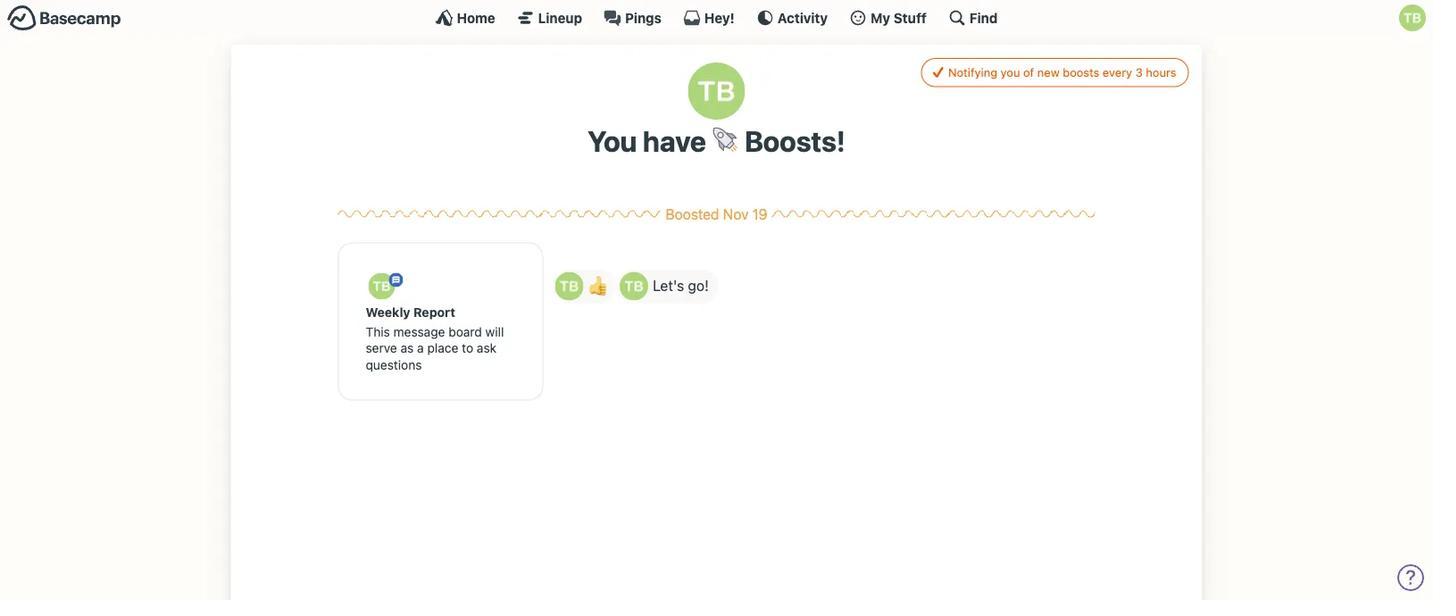 Task type: describe. For each thing, give the bounding box(es) containing it.
this
[[366, 325, 390, 339]]

tim burton image for let's go!
[[620, 272, 649, 300]]

pings
[[625, 10, 662, 25]]

of
[[1024, 66, 1035, 79]]

you
[[1001, 66, 1021, 79]]

pings button
[[604, 9, 662, 27]]

board
[[449, 325, 482, 339]]

my
[[871, 10, 891, 25]]

message
[[394, 325, 445, 339]]

as
[[401, 341, 414, 356]]

lineup link
[[517, 9, 582, 27]]

tim burton image
[[368, 273, 395, 300]]

serve
[[366, 341, 397, 356]]

go!
[[688, 277, 709, 294]]

👍
[[588, 275, 606, 296]]

hey!
[[705, 10, 735, 25]]

you have
[[588, 124, 712, 158]]

hours
[[1146, 66, 1177, 79]]

place
[[427, 341, 459, 356]]

notifying you of new boosts every 3 hours
[[949, 66, 1177, 79]]

3
[[1136, 66, 1143, 79]]

tim b. boosted the message with 'let's go!' element
[[617, 269, 719, 303]]

have
[[643, 124, 706, 158]]

weekly report this message board will serve as a place to ask questions
[[366, 305, 504, 372]]

to
[[462, 341, 474, 356]]

stuff
[[894, 10, 927, 25]]

boosted nov 19
[[666, 205, 768, 222]]

tim burton image for you have
[[688, 63, 745, 120]]



Task type: locate. For each thing, give the bounding box(es) containing it.
boosts!
[[739, 124, 846, 158]]

nov
[[723, 205, 749, 222]]

will
[[486, 325, 504, 339]]

notifying
[[949, 66, 998, 79]]

tim burton image for 👍
[[555, 272, 584, 300]]

tim burton image
[[1400, 4, 1427, 31], [688, 63, 745, 120], [555, 272, 584, 300], [620, 272, 649, 300]]

activity link
[[756, 9, 828, 27]]

tim b. boosted the message with '👍' element
[[552, 269, 616, 303]]

switch accounts image
[[7, 4, 121, 32]]

for boosts report image
[[389, 273, 403, 287]]

let's go!
[[653, 277, 709, 294]]

weekly
[[366, 305, 411, 319]]

19
[[753, 205, 768, 222]]

a
[[417, 341, 424, 356]]

ask
[[477, 341, 497, 356]]

you
[[588, 124, 637, 158]]

tim burton image inside the tim b. boosted the message with 'let's go!' 'element'
[[620, 272, 649, 300]]

report
[[414, 305, 455, 319]]

new
[[1038, 66, 1060, 79]]

activity
[[778, 10, 828, 25]]

main element
[[0, 0, 1434, 35]]

boosted
[[666, 205, 720, 222]]

questions
[[366, 357, 422, 372]]

home link
[[436, 9, 496, 27]]

my stuff
[[871, 10, 927, 25]]

every
[[1103, 66, 1133, 79]]

nov 19 element
[[723, 205, 768, 222]]

lineup
[[538, 10, 582, 25]]

home
[[457, 10, 496, 25]]

find button
[[949, 9, 998, 27]]

let's
[[653, 277, 685, 294]]

notifying you of new boosts every 3 hours button
[[922, 58, 1189, 87]]

my stuff button
[[850, 9, 927, 27]]

boosts
[[1063, 66, 1100, 79]]

hey! button
[[683, 9, 735, 27]]

find
[[970, 10, 998, 25]]

tim burton image inside tim b. boosted the message with '👍' element
[[555, 272, 584, 300]]



Task type: vqa. For each thing, say whether or not it's contained in the screenshot.
This
yes



